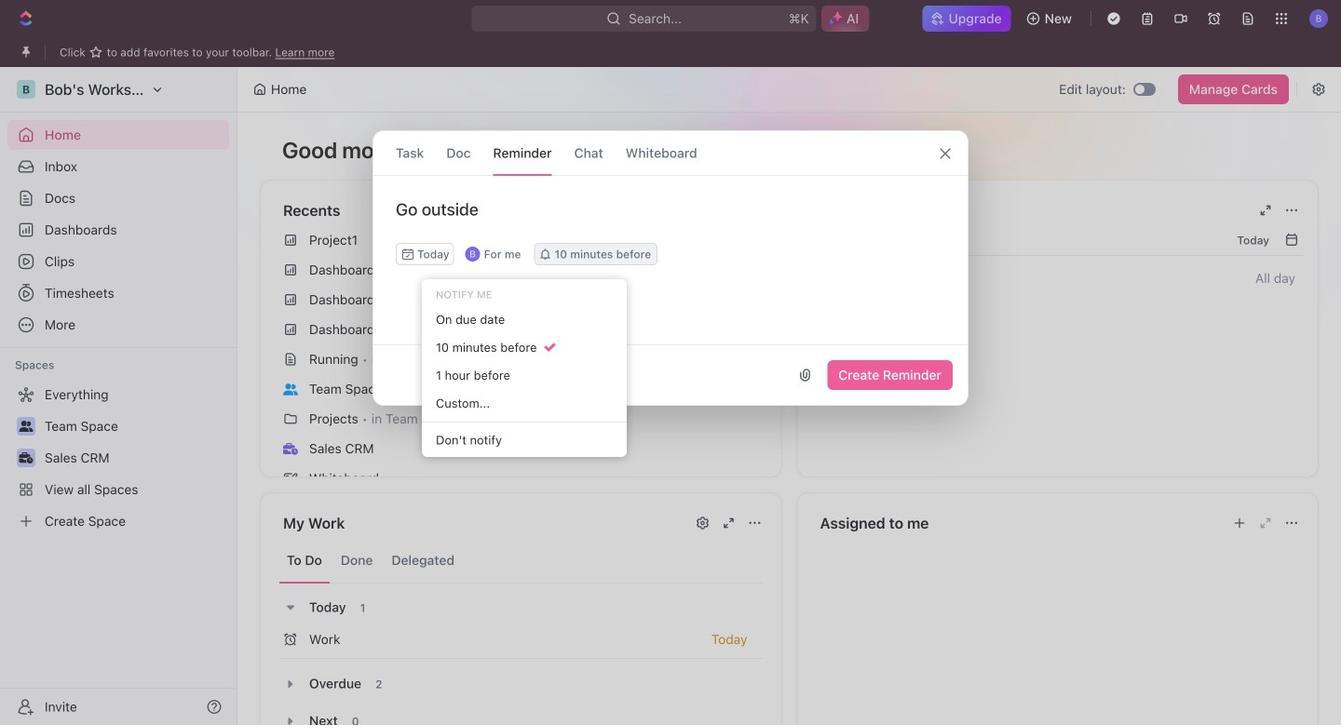 Task type: vqa. For each thing, say whether or not it's contained in the screenshot.
the Task Name text field
no



Task type: locate. For each thing, give the bounding box(es) containing it.
dialog
[[373, 130, 969, 406]]

Reminder na﻿me or type '/' for commands text field
[[374, 198, 968, 243]]

tab list
[[279, 538, 763, 584]]

user group image
[[283, 384, 298, 396]]

business time image
[[283, 443, 298, 455]]

tree
[[7, 380, 229, 537]]



Task type: describe. For each thing, give the bounding box(es) containing it.
sidebar navigation
[[0, 67, 238, 726]]

tree inside "sidebar" navigation
[[7, 380, 229, 537]]



